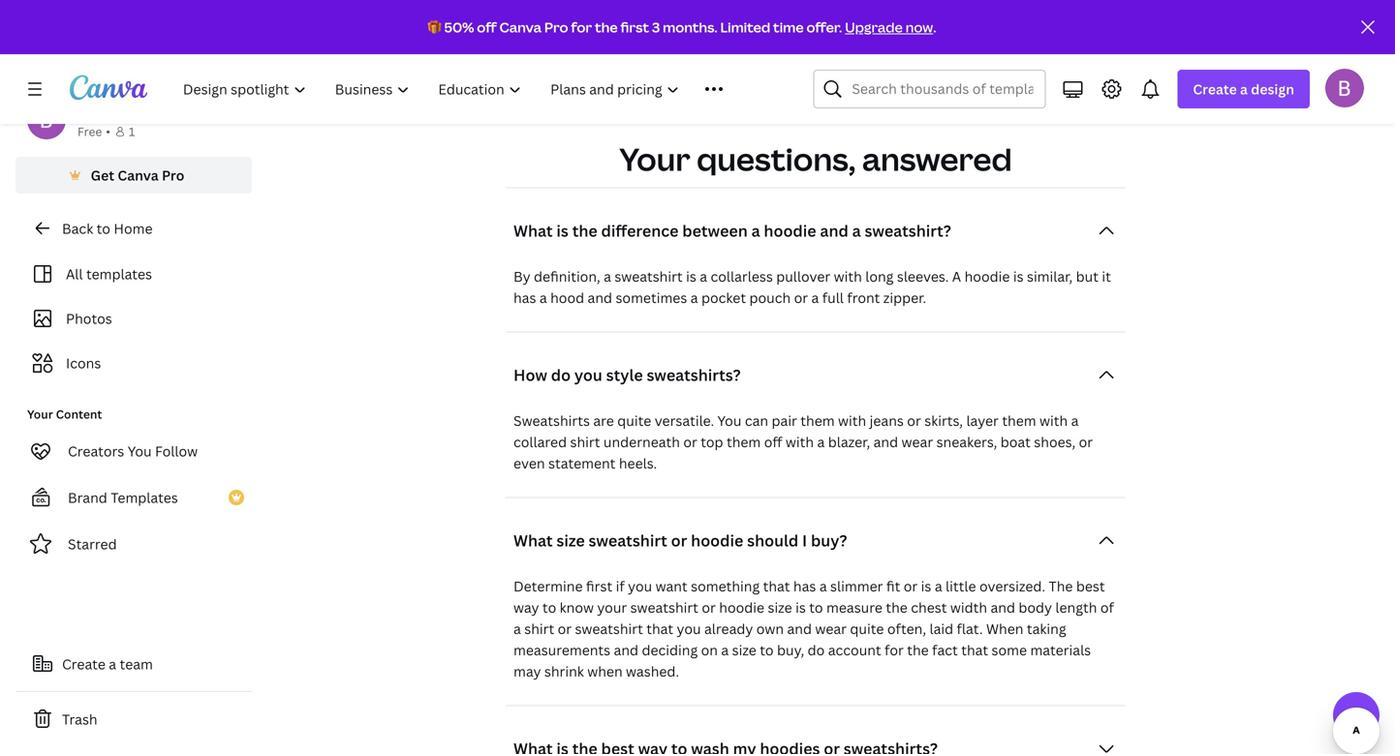 Task type: describe. For each thing, give the bounding box(es) containing it.
get canva pro button
[[16, 157, 252, 194]]

top
[[701, 433, 723, 452]]

2 horizontal spatial size
[[768, 599, 792, 617]]

the down the fit
[[886, 599, 908, 617]]

way
[[514, 599, 539, 617]]

brand templates
[[68, 489, 178, 507]]

0 vertical spatial off
[[477, 18, 497, 36]]

with up blazer,
[[838, 412, 867, 430]]

design
[[1251, 80, 1295, 98]]

skirts,
[[925, 412, 963, 430]]

what size sweatshirt or hoodie should i buy?
[[514, 531, 847, 551]]

create a design
[[1193, 80, 1295, 98]]

back to home
[[62, 219, 153, 238]]

sweatshirts are quite versatile. you can pair them with jeans or skirts, layer them with a collared shirt underneath or top them off with a blazer, and wear sneakers, boat shoes, or even statement heels.
[[514, 412, 1093, 473]]

oversized.
[[980, 578, 1046, 596]]

shirt inside sweatshirts are quite versatile. you can pair them with jeans or skirts, layer them with a collared shirt underneath or top them off with a blazer, and wear sneakers, boat shoes, or even statement heels.
[[570, 433, 600, 452]]

pair
[[772, 412, 797, 430]]

icons
[[66, 354, 101, 373]]

all templates link
[[27, 256, 240, 293]]

and inside by definition, a sweatshirt is a collarless pullover with long sleeves. a hoodie is similar, but it has a hood and sometimes a pocket pouch or a full front zipper.
[[588, 289, 612, 307]]

get
[[91, 166, 114, 185]]

months.
[[663, 18, 718, 36]]

hood
[[551, 289, 584, 307]]

already
[[704, 620, 753, 639]]

limited
[[720, 18, 771, 36]]

0 vertical spatial that
[[763, 578, 790, 596]]

what size sweatshirt or hoodie should i buy? button
[[506, 522, 1126, 561]]

2 vertical spatial you
[[677, 620, 701, 639]]

or up measurements
[[558, 620, 572, 639]]

time
[[773, 18, 804, 36]]

materials
[[1031, 642, 1091, 660]]

similar,
[[1027, 267, 1073, 286]]

zipper.
[[884, 289, 927, 307]]

shrink
[[544, 663, 584, 681]]

i
[[802, 531, 807, 551]]

determine
[[514, 578, 583, 596]]

your for your content
[[27, 407, 53, 422]]

1 horizontal spatial them
[[801, 412, 835, 430]]

has inside determine first if you want something that has a slimmer fit or is a little oversized. the best way to know your sweatshirt or hoodie size is to measure the chest width and body length of a shirt or sweatshirt that you already own and wear quite often, laid flat. when taking measurements and deciding on a size to buy, do account for the fact that some materials may shrink when washed.
[[794, 578, 816, 596]]

statement
[[549, 455, 616, 473]]

the inside "dropdown button"
[[572, 220, 598, 241]]

and up buy,
[[787, 620, 812, 639]]

style
[[606, 365, 643, 386]]

to left measure
[[809, 599, 823, 617]]

sweatshirt?
[[865, 220, 951, 241]]

flat.
[[957, 620, 983, 639]]

measure
[[827, 599, 883, 617]]

free •
[[78, 124, 110, 140]]

offer.
[[807, 18, 842, 36]]

is inside "dropdown button"
[[557, 220, 569, 241]]

50%
[[444, 18, 474, 36]]

to down determine
[[543, 599, 556, 617]]

what is the difference between a hoodie and a sweatshirt? button
[[506, 212, 1126, 251]]

0 vertical spatial for
[[571, 18, 592, 36]]

3
[[652, 18, 660, 36]]

quite inside determine first if you want something that has a slimmer fit or is a little oversized. the best way to know your sweatshirt or hoodie size is to measure the chest width and body length of a shirt or sweatshirt that you already own and wear quite often, laid flat. when taking measurements and deciding on a size to buy, do account for the fact that some materials may shrink when washed.
[[850, 620, 884, 639]]

buy,
[[777, 642, 804, 660]]

definition,
[[534, 267, 601, 286]]

should
[[747, 531, 799, 551]]

•
[[106, 124, 110, 140]]

versatile.
[[655, 412, 714, 430]]

with down the pair on the right bottom
[[786, 433, 814, 452]]

🎁 50% off canva pro for the first 3 months. limited time offer. upgrade now .
[[428, 18, 936, 36]]

buy?
[[811, 531, 847, 551]]

even
[[514, 455, 545, 473]]

size inside what size sweatshirt or hoodie should i buy? dropdown button
[[557, 531, 585, 551]]

1
[[129, 124, 135, 140]]

is left "similar,"
[[1013, 267, 1024, 286]]

a up pocket
[[700, 267, 707, 286]]

first inside determine first if you want something that has a slimmer fit or is a little oversized. the best way to know your sweatshirt or hoodie size is to measure the chest width and body length of a shirt or sweatshirt that you already own and wear quite often, laid flat. when taking measurements and deciding on a size to buy, do account for the fact that some materials may shrink when washed.
[[586, 578, 613, 596]]

collarless
[[711, 267, 773, 286]]

blazer,
[[828, 433, 870, 452]]

pullover
[[776, 267, 831, 286]]

upgrade
[[845, 18, 903, 36]]

boat
[[1001, 433, 1031, 452]]

trash link
[[16, 701, 252, 739]]

measurements
[[514, 642, 611, 660]]

and inside "dropdown button"
[[820, 220, 849, 241]]

how
[[514, 365, 547, 386]]

long
[[866, 267, 894, 286]]

a right definition,
[[604, 267, 611, 286]]

sweatshirt down want
[[630, 599, 699, 617]]

sweatshirts?
[[647, 365, 741, 386]]

determine first if you want something that has a slimmer fit or is a little oversized. the best way to know your sweatshirt or hoodie size is to measure the chest width and body length of a shirt or sweatshirt that you already own and wear quite often, laid flat. when taking measurements and deciding on a size to buy, do account for the fact that some materials may shrink when washed.
[[514, 578, 1114, 681]]

account
[[828, 642, 881, 660]]

fact
[[932, 642, 958, 660]]

the down often,
[[907, 642, 929, 660]]

your content
[[27, 407, 102, 422]]

a left hood
[[540, 289, 547, 307]]

may
[[514, 663, 541, 681]]

sweatshirt inside by definition, a sweatshirt is a collarless pullover with long sleeves. a hoodie is similar, but it has a hood and sometimes a pocket pouch or a full front zipper.
[[615, 267, 683, 286]]

you inside dropdown button
[[575, 365, 603, 386]]

or inside by definition, a sweatshirt is a collarless pullover with long sleeves. a hoodie is similar, but it has a hood and sometimes a pocket pouch or a full front zipper.
[[794, 289, 808, 307]]

a left blazer,
[[817, 433, 825, 452]]

to right back
[[97, 219, 110, 238]]

templates
[[86, 265, 152, 283]]

sweatshirt down 'your'
[[575, 620, 643, 639]]

a right between
[[752, 220, 760, 241]]

a right on
[[721, 642, 729, 660]]

if
[[616, 578, 625, 596]]

or left top
[[683, 433, 698, 452]]

your for your questions, answered
[[619, 138, 691, 180]]

what for what size sweatshirt or hoodie should i buy?
[[514, 531, 553, 551]]

create for create a design
[[1193, 80, 1237, 98]]

some
[[992, 642, 1027, 660]]

0 vertical spatial canva
[[500, 18, 542, 36]]

get canva pro
[[91, 166, 184, 185]]

1 horizontal spatial you
[[628, 578, 652, 596]]

all
[[66, 265, 83, 283]]

creators you follow link
[[16, 432, 252, 471]]

pocket
[[702, 289, 746, 307]]

brand templates link
[[16, 479, 252, 517]]

answered
[[862, 138, 1012, 180]]

all templates
[[66, 265, 152, 283]]

are
[[593, 412, 614, 430]]



Task type: vqa. For each thing, say whether or not it's contained in the screenshot.
🎁
yes



Task type: locate. For each thing, give the bounding box(es) containing it.
pro inside button
[[162, 166, 184, 185]]

1 vertical spatial first
[[586, 578, 613, 596]]

front
[[847, 289, 880, 307]]

shirt up statement
[[570, 433, 600, 452]]

do right how
[[551, 365, 571, 386]]

for left 3
[[571, 18, 592, 36]]

0 horizontal spatial first
[[586, 578, 613, 596]]

the up definition,
[[572, 220, 598, 241]]

hoodie up pullover
[[764, 220, 816, 241]]

2 horizontal spatial that
[[961, 642, 988, 660]]

you right if
[[628, 578, 652, 596]]

by definition, a sweatshirt is a collarless pullover with long sleeves. a hoodie is similar, but it has a hood and sometimes a pocket pouch or a full front zipper.
[[514, 267, 1111, 307]]

create inside button
[[62, 656, 106, 674]]

size down the already
[[732, 642, 757, 660]]

or up want
[[671, 531, 687, 551]]

1 vertical spatial your
[[27, 407, 53, 422]]

0 horizontal spatial for
[[571, 18, 592, 36]]

size up determine
[[557, 531, 585, 551]]

0 horizontal spatial do
[[551, 365, 571, 386]]

0 horizontal spatial you
[[575, 365, 603, 386]]

wear
[[902, 433, 933, 452], [815, 620, 847, 639]]

you left style
[[575, 365, 603, 386]]

is up sometimes
[[686, 267, 697, 286]]

you inside sweatshirts are quite versatile. you can pair them with jeans or skirts, layer them with a collared shirt underneath or top them off with a blazer, and wear sneakers, boat shoes, or even statement heels.
[[718, 412, 742, 430]]

is up buy,
[[796, 599, 806, 617]]

0 vertical spatial first
[[621, 18, 649, 36]]

collared
[[514, 433, 567, 452]]

1 horizontal spatial quite
[[850, 620, 884, 639]]

size up own at the right of the page
[[768, 599, 792, 617]]

1 vertical spatial off
[[764, 433, 782, 452]]

off right '50%'
[[477, 18, 497, 36]]

what up by at the top of the page
[[514, 220, 553, 241]]

create left team
[[62, 656, 106, 674]]

hoodie up something
[[691, 531, 744, 551]]

templates
[[111, 489, 178, 507]]

off down the pair on the right bottom
[[764, 433, 782, 452]]

best
[[1076, 578, 1105, 596]]

1 horizontal spatial that
[[763, 578, 790, 596]]

do inside determine first if you want something that has a slimmer fit or is a little oversized. the best way to know your sweatshirt or hoodie size is to measure the chest width and body length of a shirt or sweatshirt that you already own and wear quite often, laid flat. when taking measurements and deciding on a size to buy, do account for the fact that some materials may shrink when washed.
[[808, 642, 825, 660]]

sweatshirt up sometimes
[[615, 267, 683, 286]]

0 vertical spatial do
[[551, 365, 571, 386]]

wear inside sweatshirts are quite versatile. you can pair them with jeans or skirts, layer them with a collared shirt underneath or top them off with a blazer, and wear sneakers, boat shoes, or even statement heels.
[[902, 433, 933, 452]]

0 horizontal spatial your
[[27, 407, 53, 422]]

that up deciding
[[647, 620, 674, 639]]

0 vertical spatial shirt
[[570, 433, 600, 452]]

a down way
[[514, 620, 521, 639]]

sleeves.
[[897, 267, 949, 286]]

1 vertical spatial wear
[[815, 620, 847, 639]]

with up the full
[[834, 267, 862, 286]]

wear down skirts,
[[902, 433, 933, 452]]

something
[[691, 578, 760, 596]]

or right shoes,
[[1079, 433, 1093, 452]]

top level navigation element
[[171, 70, 767, 109], [171, 70, 767, 109]]

1 vertical spatial you
[[628, 578, 652, 596]]

1 vertical spatial that
[[647, 620, 674, 639]]

is
[[557, 220, 569, 241], [686, 267, 697, 286], [1013, 267, 1024, 286], [921, 578, 932, 596], [796, 599, 806, 617]]

sweatshirt inside dropdown button
[[589, 531, 667, 551]]

and down jeans
[[874, 433, 898, 452]]

1 horizontal spatial first
[[621, 18, 649, 36]]

between
[[682, 220, 748, 241]]

a left team
[[109, 656, 116, 674]]

1 horizontal spatial wear
[[902, 433, 933, 452]]

first left if
[[586, 578, 613, 596]]

off inside sweatshirts are quite versatile. you can pair them with jeans or skirts, layer them with a collared shirt underneath or top them off with a blazer, and wear sneakers, boat shoes, or even statement heels.
[[764, 433, 782, 452]]

Search search field
[[852, 71, 1033, 108]]

you left can
[[718, 412, 742, 430]]

and up pullover
[[820, 220, 849, 241]]

a
[[952, 267, 961, 286]]

has inside by definition, a sweatshirt is a collarless pullover with long sleeves. a hoodie is similar, but it has a hood and sometimes a pocket pouch or a full front zipper.
[[514, 289, 536, 307]]

deciding
[[642, 642, 698, 660]]

2 horizontal spatial them
[[1002, 412, 1037, 430]]

body
[[1019, 599, 1052, 617]]

0 horizontal spatial wear
[[815, 620, 847, 639]]

0 horizontal spatial pro
[[162, 166, 184, 185]]

but
[[1076, 267, 1099, 286]]

0 vertical spatial wear
[[902, 433, 933, 452]]

a left slimmer
[[820, 578, 827, 596]]

photos link
[[27, 300, 240, 337]]

free
[[78, 124, 102, 140]]

the
[[595, 18, 618, 36], [572, 220, 598, 241], [886, 599, 908, 617], [907, 642, 929, 660]]

1 horizontal spatial for
[[885, 642, 904, 660]]

that up own at the right of the page
[[763, 578, 790, 596]]

first left 3
[[621, 18, 649, 36]]

them
[[801, 412, 835, 430], [1002, 412, 1037, 430], [727, 433, 761, 452]]

a left sweatshirt?
[[852, 220, 861, 241]]

0 vertical spatial you
[[575, 365, 603, 386]]

them up boat
[[1002, 412, 1037, 430]]

1 horizontal spatial pro
[[544, 18, 568, 36]]

sweatshirts
[[514, 412, 590, 430]]

sweatshirt
[[615, 267, 683, 286], [589, 531, 667, 551], [630, 599, 699, 617], [575, 620, 643, 639]]

chest
[[911, 599, 947, 617]]

1 vertical spatial size
[[768, 599, 792, 617]]

sweatshirt up if
[[589, 531, 667, 551]]

or down pullover
[[794, 289, 808, 307]]

heels.
[[619, 455, 657, 473]]

1 horizontal spatial create
[[1193, 80, 1237, 98]]

hoodie inside "dropdown button"
[[764, 220, 816, 241]]

often,
[[887, 620, 926, 639]]

1 horizontal spatial do
[[808, 642, 825, 660]]

width
[[950, 599, 987, 617]]

0 vertical spatial has
[[514, 289, 536, 307]]

0 vertical spatial you
[[718, 412, 742, 430]]

1 horizontal spatial shirt
[[570, 433, 600, 452]]

sneakers,
[[937, 433, 997, 452]]

starred
[[68, 535, 117, 554]]

you up deciding
[[677, 620, 701, 639]]

when
[[587, 663, 623, 681]]

0 vertical spatial what
[[514, 220, 553, 241]]

create left design at the right top of page
[[1193, 80, 1237, 98]]

shirt down way
[[524, 620, 554, 639]]

that down flat.
[[961, 642, 988, 660]]

the
[[1049, 578, 1073, 596]]

0 horizontal spatial create
[[62, 656, 106, 674]]

0 horizontal spatial shirt
[[524, 620, 554, 639]]

what up determine
[[514, 531, 553, 551]]

hoodie inside dropdown button
[[691, 531, 744, 551]]

1 horizontal spatial has
[[794, 578, 816, 596]]

you
[[575, 365, 603, 386], [628, 578, 652, 596], [677, 620, 701, 639]]

1 vertical spatial canva
[[118, 166, 159, 185]]

follow
[[155, 442, 198, 461]]

1 horizontal spatial off
[[764, 433, 782, 452]]

a left little
[[935, 578, 943, 596]]

fit
[[887, 578, 901, 596]]

1 horizontal spatial your
[[619, 138, 691, 180]]

back
[[62, 219, 93, 238]]

create
[[1193, 80, 1237, 98], [62, 656, 106, 674]]

pro
[[544, 18, 568, 36], [162, 166, 184, 185]]

a inside button
[[109, 656, 116, 674]]

what for what is the difference between a hoodie and a sweatshirt?
[[514, 220, 553, 241]]

your
[[619, 138, 691, 180], [27, 407, 53, 422]]

0 horizontal spatial them
[[727, 433, 761, 452]]

now
[[906, 18, 933, 36]]

do right buy,
[[808, 642, 825, 660]]

0 horizontal spatial that
[[647, 620, 674, 639]]

pouch
[[750, 289, 791, 307]]

create inside create a design dropdown button
[[1193, 80, 1237, 98]]

or inside dropdown button
[[671, 531, 687, 551]]

brand
[[68, 489, 107, 507]]

0 horizontal spatial off
[[477, 18, 497, 36]]

difference
[[601, 220, 679, 241]]

shirt inside determine first if you want something that has a slimmer fit or is a little oversized. the best way to know your sweatshirt or hoodie size is to measure the chest width and body length of a shirt or sweatshirt that you already own and wear quite often, laid flat. when taking measurements and deciding on a size to buy, do account for the fact that some materials may shrink when washed.
[[524, 620, 554, 639]]

and right hood
[[588, 289, 612, 307]]

0 vertical spatial pro
[[544, 18, 568, 36]]

1 vertical spatial has
[[794, 578, 816, 596]]

is up chest
[[921, 578, 932, 596]]

by
[[514, 267, 531, 286]]

a
[[1240, 80, 1248, 98], [752, 220, 760, 241], [852, 220, 861, 241], [604, 267, 611, 286], [700, 267, 707, 286], [540, 289, 547, 307], [691, 289, 698, 307], [812, 289, 819, 307], [1071, 412, 1079, 430], [817, 433, 825, 452], [820, 578, 827, 596], [935, 578, 943, 596], [514, 620, 521, 639], [721, 642, 729, 660], [109, 656, 116, 674]]

photos
[[66, 310, 112, 328]]

.
[[933, 18, 936, 36]]

them right the pair on the right bottom
[[801, 412, 835, 430]]

home
[[114, 219, 153, 238]]

starred link
[[16, 525, 252, 564]]

hoodie up the already
[[719, 599, 765, 617]]

full
[[822, 289, 844, 307]]

underneath
[[604, 433, 680, 452]]

create for create a team
[[62, 656, 106, 674]]

1 vertical spatial shirt
[[524, 620, 554, 639]]

and up when
[[991, 599, 1015, 617]]

your left 'content'
[[27, 407, 53, 422]]

0 horizontal spatial size
[[557, 531, 585, 551]]

do
[[551, 365, 571, 386], [808, 642, 825, 660]]

1 horizontal spatial you
[[718, 412, 742, 430]]

0 vertical spatial your
[[619, 138, 691, 180]]

your up difference
[[619, 138, 691, 180]]

create a team button
[[16, 645, 252, 684]]

hoodie inside determine first if you want something that has a slimmer fit or is a little oversized. the best way to know your sweatshirt or hoodie size is to measure the chest width and body length of a shirt or sweatshirt that you already own and wear quite often, laid flat. when taking measurements and deciding on a size to buy, do account for the fact that some materials may shrink when washed.
[[719, 599, 765, 617]]

1 vertical spatial create
[[62, 656, 106, 674]]

1 vertical spatial do
[[808, 642, 825, 660]]

0 horizontal spatial you
[[128, 442, 152, 461]]

slimmer
[[831, 578, 883, 596]]

0 vertical spatial size
[[557, 531, 585, 551]]

has down by at the top of the page
[[514, 289, 536, 307]]

hoodie inside by definition, a sweatshirt is a collarless pullover with long sleeves. a hoodie is similar, but it has a hood and sometimes a pocket pouch or a full front zipper.
[[965, 267, 1010, 286]]

for down often,
[[885, 642, 904, 660]]

of
[[1101, 599, 1114, 617]]

the left 3
[[595, 18, 618, 36]]

what is the difference between a hoodie and a sweatshirt?
[[514, 220, 951, 241]]

what inside dropdown button
[[514, 531, 553, 551]]

1 what from the top
[[514, 220, 553, 241]]

a left the full
[[812, 289, 819, 307]]

your
[[597, 599, 627, 617]]

and inside sweatshirts are quite versatile. you can pair them with jeans or skirts, layer them with a collared shirt underneath or top them off with a blazer, and wear sneakers, boat shoes, or even statement heels.
[[874, 433, 898, 452]]

want
[[656, 578, 688, 596]]

wear inside determine first if you want something that has a slimmer fit or is a little oversized. the best way to know your sweatshirt or hoodie size is to measure the chest width and body length of a shirt or sweatshirt that you already own and wear quite often, laid flat. when taking measurements and deciding on a size to buy, do account for the fact that some materials may shrink when washed.
[[815, 620, 847, 639]]

canva right '50%'
[[500, 18, 542, 36]]

bob builder image
[[1326, 69, 1364, 107]]

what inside "dropdown button"
[[514, 220, 553, 241]]

a inside dropdown button
[[1240, 80, 1248, 98]]

2 vertical spatial that
[[961, 642, 988, 660]]

back to home link
[[16, 209, 252, 248]]

has down i
[[794, 578, 816, 596]]

canva inside 'get canva pro' button
[[118, 166, 159, 185]]

quite up account
[[850, 620, 884, 639]]

when
[[986, 620, 1024, 639]]

None search field
[[813, 70, 1046, 109]]

or down something
[[702, 599, 716, 617]]

or
[[794, 289, 808, 307], [907, 412, 921, 430], [683, 433, 698, 452], [1079, 433, 1093, 452], [671, 531, 687, 551], [904, 578, 918, 596], [702, 599, 716, 617], [558, 620, 572, 639]]

shirt
[[570, 433, 600, 452], [524, 620, 554, 639]]

2 what from the top
[[514, 531, 553, 551]]

icons link
[[27, 345, 240, 382]]

or right the fit
[[904, 578, 918, 596]]

team
[[120, 656, 153, 674]]

quite
[[618, 412, 651, 430], [850, 620, 884, 639]]

1 horizontal spatial canva
[[500, 18, 542, 36]]

or right jeans
[[907, 412, 921, 430]]

shoes,
[[1034, 433, 1076, 452]]

1 horizontal spatial size
[[732, 642, 757, 660]]

a left design at the right top of page
[[1240, 80, 1248, 98]]

a up shoes,
[[1071, 412, 1079, 430]]

0 vertical spatial quite
[[618, 412, 651, 430]]

0 vertical spatial create
[[1193, 80, 1237, 98]]

quite up underneath
[[618, 412, 651, 430]]

with up shoes,
[[1040, 412, 1068, 430]]

with
[[834, 267, 862, 286], [838, 412, 867, 430], [1040, 412, 1068, 430], [786, 433, 814, 452]]

to down own at the right of the page
[[760, 642, 774, 660]]

hoodie right a
[[965, 267, 1010, 286]]

do inside dropdown button
[[551, 365, 571, 386]]

is up definition,
[[557, 220, 569, 241]]

them down can
[[727, 433, 761, 452]]

0 horizontal spatial quite
[[618, 412, 651, 430]]

0 horizontal spatial has
[[514, 289, 536, 307]]

quite inside sweatshirts are quite versatile. you can pair them with jeans or skirts, layer them with a collared shirt underneath or top them off with a blazer, and wear sneakers, boat shoes, or even statement heels.
[[618, 412, 651, 430]]

1 vertical spatial pro
[[162, 166, 184, 185]]

can
[[745, 412, 769, 430]]

and up when on the bottom of page
[[614, 642, 639, 660]]

a left pocket
[[691, 289, 698, 307]]

1 vertical spatial quite
[[850, 620, 884, 639]]

2 horizontal spatial you
[[677, 620, 701, 639]]

your questions, answered
[[619, 138, 1012, 180]]

0 horizontal spatial canva
[[118, 166, 159, 185]]

1 vertical spatial for
[[885, 642, 904, 660]]

1 vertical spatial what
[[514, 531, 553, 551]]

with inside by definition, a sweatshirt is a collarless pullover with long sleeves. a hoodie is similar, but it has a hood and sometimes a pocket pouch or a full front zipper.
[[834, 267, 862, 286]]

1 vertical spatial you
[[128, 442, 152, 461]]

wear down measure
[[815, 620, 847, 639]]

for inside determine first if you want something that has a slimmer fit or is a little oversized. the best way to know your sweatshirt or hoodie size is to measure the chest width and body length of a shirt or sweatshirt that you already own and wear quite often, laid flat. when taking measurements and deciding on a size to buy, do account for the fact that some materials may shrink when washed.
[[885, 642, 904, 660]]

canva right the 'get'
[[118, 166, 159, 185]]

2 vertical spatial size
[[732, 642, 757, 660]]

you left follow
[[128, 442, 152, 461]]



